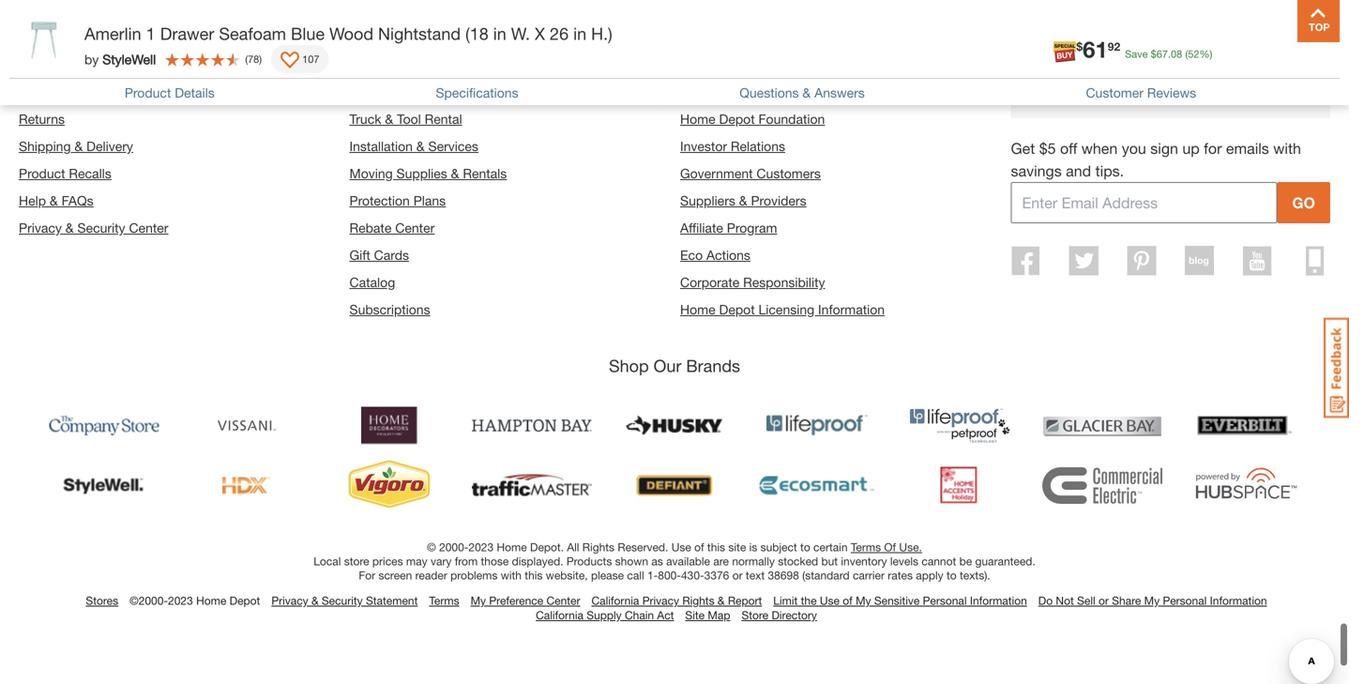 Task type: describe. For each thing, give the bounding box(es) containing it.
site map
[[685, 609, 730, 622]]

home down the corporate
[[680, 302, 716, 317]]

delivery
[[86, 139, 133, 154]]

status
[[97, 30, 135, 45]]

providers
[[751, 193, 807, 208]]

vigoro image
[[329, 459, 449, 512]]

foundation
[[759, 111, 825, 127]]

use.
[[899, 541, 922, 554]]

terms inside © 2000-2023 home depot. all rights reserved. use of this site is subject to certain terms of use. local store prices may vary from those displayed. products shown as available are normally stocked but inventory levels cannot be guaranteed. for screen reader problems with this website, please call 1-800-430-3376 or text 38698 (standard carrier rates apply to texts).
[[851, 541, 881, 554]]

do
[[1039, 594, 1053, 607]]

privacy for privacy & security statement
[[271, 594, 308, 607]]

800-
[[658, 569, 681, 582]]

you
[[1122, 139, 1146, 157]]

customers
[[757, 166, 821, 181]]

supplies
[[396, 166, 447, 181]]

0 vertical spatial to
[[800, 541, 810, 554]]

my inside do not sell or share my personal information california supply chain act
[[1144, 594, 1160, 607]]

1 my from the left
[[471, 594, 486, 607]]

08
[[1171, 48, 1183, 60]]

of inside © 2000-2023 home depot. all rights reserved. use of this site is subject to certain terms of use. local store prices may vary from those displayed. products shown as available are normally stocked but inventory levels cannot be guaranteed. for screen reader problems with this website, please call 1-800-430-3376 or text 38698 (standard carrier rates apply to texts).
[[695, 541, 704, 554]]

installation
[[350, 139, 413, 154]]

with inside © 2000-2023 home depot. all rights reserved. use of this site is subject to certain terms of use. local store prices may vary from those displayed. products shown as available are normally stocked but inventory levels cannot be guaranteed. for screen reader problems with this website, please call 1-800-430-3376 or text 38698 (standard carrier rates apply to texts).
[[501, 569, 522, 582]]

)
[[259, 53, 262, 65]]

apply
[[916, 569, 944, 582]]

w.
[[511, 23, 530, 44]]

vary
[[431, 555, 452, 568]]

1 in from the left
[[493, 23, 506, 44]]

depot.
[[530, 541, 564, 554]]

off
[[1060, 139, 1078, 157]]

hampton bay image
[[472, 399, 592, 452]]

gift cards
[[350, 247, 409, 263]]

x
[[535, 23, 545, 44]]

not
[[1056, 594, 1074, 607]]

prices
[[372, 555, 403, 568]]

cards
[[374, 247, 409, 263]]

everbilt image
[[1185, 399, 1305, 452]]

home depot blog image
[[1185, 246, 1214, 276]]

limit the use of my sensitive personal information
[[773, 594, 1027, 607]]

moving
[[350, 166, 393, 181]]

shipping & delivery link
[[19, 139, 133, 154]]

truck
[[350, 111, 381, 127]]

personal for my
[[1163, 594, 1207, 607]]

suppliers
[[680, 193, 736, 208]]

nightstand
[[378, 23, 461, 44]]

0 horizontal spatial credit
[[74, 57, 110, 72]]

details
[[175, 85, 215, 101]]

use inside © 2000-2023 home depot. all rights reserved. use of this site is subject to certain terms of use. local store prices may vary from those displayed. products shown as available are normally stocked but inventory levels cannot be guaranteed. for screen reader problems with this website, please call 1-800-430-3376 or text 38698 (standard carrier rates apply to texts).
[[672, 541, 691, 554]]

hubspace smart home image
[[1185, 459, 1305, 512]]

©2000-
[[130, 594, 168, 607]]

affiliate program
[[680, 220, 777, 236]]

projects
[[374, 84, 422, 100]]

privacy & security statement
[[271, 594, 418, 607]]

may
[[406, 555, 428, 568]]

rates
[[888, 569, 913, 582]]

hdx image
[[187, 459, 307, 512]]

returns
[[19, 111, 65, 127]]

glacier bay image
[[1042, 399, 1163, 452]]

privacy for privacy & security center
[[19, 220, 62, 236]]

services
[[428, 139, 478, 154]]

shop our brands
[[609, 356, 740, 376]]

investor
[[680, 139, 727, 154]]

digital
[[680, 84, 717, 100]]

vissani image
[[187, 399, 307, 452]]

lifeproof with petproof technology carpet image
[[900, 399, 1020, 452]]

texts).
[[960, 569, 991, 582]]

installation & services link
[[350, 139, 478, 154]]

top button
[[1298, 0, 1340, 42]]

the company store image
[[44, 399, 164, 452]]

personal for sensitive
[[923, 594, 967, 607]]

savings
[[1011, 162, 1062, 180]]

home right ©2000-
[[196, 594, 226, 607]]

67
[[1157, 48, 1168, 60]]

depot for foundation
[[719, 111, 755, 127]]

1 horizontal spatial credit
[[1030, 74, 1065, 90]]

gift
[[350, 247, 370, 263]]

home down the digital
[[680, 111, 716, 127]]

corporate
[[680, 275, 740, 290]]

ecosmart image
[[757, 459, 877, 512]]

1 horizontal spatial center
[[395, 220, 435, 236]]

privacy & security center
[[19, 220, 168, 236]]

do not sell or share my personal information link
[[1039, 594, 1267, 607]]

by
[[84, 51, 99, 67]]

cannot
[[922, 555, 956, 568]]

site
[[685, 609, 705, 622]]

rentals
[[463, 166, 507, 181]]

& for pay & manage your card
[[1056, 43, 1064, 59]]

brands
[[686, 356, 740, 376]]

specials
[[350, 30, 399, 45]]

protection
[[350, 193, 410, 208]]

of
[[884, 541, 896, 554]]

2 my from the left
[[856, 594, 871, 607]]

%)
[[1200, 48, 1213, 60]]

0 vertical spatial this
[[707, 541, 725, 554]]

california privacy rights & report
[[592, 594, 762, 607]]

get $5 off when you sign up for emails with savings and tips.
[[1011, 139, 1301, 180]]

shipping
[[19, 139, 71, 154]]

home depot on twitter image
[[1069, 246, 1099, 276]]

1-
[[647, 569, 658, 582]]

1 vertical spatial rights
[[683, 594, 715, 607]]

go button
[[1277, 182, 1331, 223]]

newsroom
[[721, 84, 784, 100]]

sensitive
[[874, 594, 920, 607]]

©2000-2023 home depot
[[130, 594, 260, 607]]

protection plans
[[350, 193, 446, 208]]

or inside © 2000-2023 home depot. all rights reserved. use of this site is subject to certain terms of use. local store prices may vary from those displayed. products shown as available are normally stocked but inventory levels cannot be guaranteed. for screen reader problems with this website, please call 1-800-430-3376 or text 38698 (standard carrier rates apply to texts).
[[733, 569, 743, 582]]

feedback link image
[[1324, 317, 1349, 418]]

california privacy rights & report link
[[592, 594, 762, 607]]

terms link
[[429, 594, 459, 607]]

0 horizontal spatial information
[[818, 302, 885, 317]]

husky image
[[615, 399, 735, 452]]

stores link
[[86, 594, 118, 607]]

store
[[742, 609, 769, 622]]

tips.
[[1096, 162, 1124, 180]]

home depot mobile apps image
[[1306, 246, 1325, 276]]

credit offers link
[[1030, 72, 1281, 92]]

check order status
[[19, 30, 135, 45]]

be
[[960, 555, 972, 568]]

0 horizontal spatial your
[[45, 57, 71, 72]]

website,
[[546, 569, 588, 582]]

gift cards link
[[350, 247, 409, 263]]

rental
[[425, 111, 462, 127]]

home depot on pinterest image
[[1127, 246, 1157, 276]]

& down services
[[451, 166, 459, 181]]

1
[[146, 23, 155, 44]]

0 horizontal spatial center
[[129, 220, 168, 236]]

depot for licensing
[[719, 302, 755, 317]]

map
[[708, 609, 730, 622]]

displayed.
[[512, 555, 564, 568]]

home decorators collection image
[[329, 399, 449, 452]]

shown
[[615, 555, 648, 568]]

stores
[[86, 594, 118, 607]]



Task type: vqa. For each thing, say whether or not it's contained in the screenshot.
Product Image
yes



Task type: locate. For each thing, give the bounding box(es) containing it.
1 vertical spatial 2023
[[168, 594, 193, 607]]

0 vertical spatial or
[[733, 569, 743, 582]]

plans
[[414, 193, 446, 208]]

with right emails
[[1274, 139, 1301, 157]]

credit up cancellation
[[74, 57, 110, 72]]

for
[[1204, 139, 1222, 157]]

2 personal from the left
[[1163, 594, 1207, 607]]

home depot on youtube image
[[1243, 246, 1272, 276]]

0 horizontal spatial card
[[114, 57, 142, 72]]

1 vertical spatial product
[[19, 166, 65, 181]]

to down cannot
[[947, 569, 957, 582]]

offers inside "credit offers" link
[[1069, 74, 1105, 90]]

pay
[[1030, 43, 1052, 59], [19, 57, 41, 72]]

center down plans
[[395, 220, 435, 236]]

personal right share
[[1163, 594, 1207, 607]]

1 vertical spatial with
[[501, 569, 522, 582]]

& up supplies
[[416, 139, 425, 154]]

diy projects & ideas link
[[350, 84, 470, 100]]

0 vertical spatial use
[[672, 541, 691, 554]]

order up returns
[[19, 84, 52, 100]]

0 horizontal spatial my
[[471, 594, 486, 607]]

of down (standard
[[843, 594, 853, 607]]

my down "carrier"
[[856, 594, 871, 607]]

1 vertical spatial california
[[536, 609, 584, 622]]

0 horizontal spatial product
[[19, 166, 65, 181]]

pay down check
[[19, 57, 41, 72]]

0 horizontal spatial use
[[672, 541, 691, 554]]

home up those
[[497, 541, 527, 554]]

38698
[[768, 569, 799, 582]]

center down 'delivery'
[[129, 220, 168, 236]]

home depot on facebook image
[[1012, 246, 1040, 276]]

actions
[[707, 247, 751, 263]]

1 horizontal spatial $
[[1151, 48, 1157, 60]]

california up california supply chain act link
[[592, 594, 639, 607]]

pay for pay your credit card
[[19, 57, 41, 72]]

0 horizontal spatial offers
[[415, 30, 451, 45]]

0 horizontal spatial pay
[[19, 57, 41, 72]]

credit
[[74, 57, 110, 72], [1030, 74, 1065, 90]]

check order status link
[[19, 30, 135, 45]]

0 vertical spatial california
[[592, 594, 639, 607]]

product recalls
[[19, 166, 111, 181]]

personal inside do not sell or share my personal information california supply chain act
[[1163, 594, 1207, 607]]

limit
[[773, 594, 798, 607]]

& left manage
[[1056, 43, 1064, 59]]

this up are
[[707, 541, 725, 554]]

1 vertical spatial credit
[[1030, 74, 1065, 90]]

1 horizontal spatial pay
[[1030, 43, 1052, 59]]

security down for
[[322, 594, 363, 607]]

0 horizontal spatial privacy
[[19, 220, 62, 236]]

your left '67'
[[1119, 43, 1145, 59]]

card
[[1149, 43, 1177, 59], [114, 57, 142, 72]]

& for shipping & delivery
[[74, 139, 83, 154]]

credit down pay & manage your card
[[1030, 74, 1065, 90]]

1 horizontal spatial with
[[1274, 139, 1301, 157]]

directory
[[772, 609, 817, 622]]

$ inside $ 61 92
[[1077, 40, 1083, 53]]

recalls
[[69, 166, 111, 181]]

reserved.
[[618, 541, 668, 554]]

pay up the credit offers
[[1030, 43, 1052, 59]]

of up available
[[695, 541, 704, 554]]

1 horizontal spatial california
[[592, 594, 639, 607]]

2023 up those
[[469, 541, 494, 554]]

your inside pay & manage your card link
[[1119, 43, 1145, 59]]

1 horizontal spatial my
[[856, 594, 871, 607]]

personal
[[923, 594, 967, 607], [1163, 594, 1207, 607]]

& up recalls
[[74, 139, 83, 154]]

h.)
[[591, 23, 613, 44]]

home depot licensing information link
[[680, 302, 885, 317]]

lifeproof flooring image
[[757, 399, 877, 452]]

92
[[1108, 40, 1121, 53]]

2 vertical spatial depot
[[230, 594, 260, 607]]

commercial electric image
[[1042, 459, 1163, 512]]

0 vertical spatial product
[[125, 85, 171, 101]]

3376
[[704, 569, 729, 582]]

1 horizontal spatial in
[[573, 23, 587, 44]]

display image
[[281, 52, 299, 70]]

& left tool
[[385, 111, 393, 127]]

information for do
[[1210, 594, 1267, 607]]

& down faqs on the left top
[[65, 220, 74, 236]]

26
[[550, 23, 569, 44]]

diy
[[350, 84, 371, 100]]

& right specials
[[403, 30, 411, 45]]

& left ideas
[[426, 84, 434, 100]]

with down those
[[501, 569, 522, 582]]

available
[[666, 555, 710, 568]]

offers down manage
[[1069, 74, 1105, 90]]

( left ')'
[[245, 53, 248, 65]]

in right 26
[[573, 23, 587, 44]]

product for product details
[[125, 85, 171, 101]]

blue
[[291, 23, 325, 44]]

investor relations
[[680, 139, 785, 154]]

0 vertical spatial security
[[77, 220, 125, 236]]

1 horizontal spatial or
[[1099, 594, 1109, 607]]

to up stocked
[[800, 541, 810, 554]]

(18
[[465, 23, 489, 44]]

information inside do not sell or share my personal information california supply chain act
[[1210, 594, 1267, 607]]

use right the
[[820, 594, 840, 607]]

1 horizontal spatial privacy
[[271, 594, 308, 607]]

product down the shipping
[[19, 166, 65, 181]]

1 vertical spatial terms
[[429, 594, 459, 607]]

.
[[1168, 48, 1171, 60]]

2 horizontal spatial information
[[1210, 594, 1267, 607]]

cancellation
[[56, 84, 129, 100]]

drawer
[[160, 23, 214, 44]]

statement
[[366, 594, 418, 607]]

normally
[[732, 555, 775, 568]]

3 my from the left
[[1144, 594, 1160, 607]]

1 horizontal spatial (
[[1185, 48, 1188, 60]]

0 horizontal spatial with
[[501, 569, 522, 582]]

local
[[314, 555, 341, 568]]

emails
[[1226, 139, 1269, 157]]

0 vertical spatial credit
[[74, 57, 110, 72]]

0 horizontal spatial $
[[1077, 40, 1083, 53]]

protection plans link
[[350, 193, 446, 208]]

0 horizontal spatial (
[[245, 53, 248, 65]]

0 vertical spatial with
[[1274, 139, 1301, 157]]

1 vertical spatial use
[[820, 594, 840, 607]]

pay your credit card
[[19, 57, 142, 72]]

1 horizontal spatial rights
[[683, 594, 715, 607]]

my down the problems
[[471, 594, 486, 607]]

suppliers & providers link
[[680, 193, 807, 208]]

product recalls link
[[19, 166, 111, 181]]

use up available
[[672, 541, 691, 554]]

0 horizontal spatial california
[[536, 609, 584, 622]]

information for limit
[[970, 594, 1027, 607]]

1 horizontal spatial product
[[125, 85, 171, 101]]

2023 inside © 2000-2023 home depot. all rights reserved. use of this site is subject to certain terms of use. local store prices may vary from those displayed. products shown as available are normally stocked but inventory levels cannot be guaranteed. for screen reader problems with this website, please call 1-800-430-3376 or text 38698 (standard carrier rates apply to texts).
[[469, 541, 494, 554]]

& for specials & offers
[[403, 30, 411, 45]]

corporate responsibility
[[680, 275, 825, 290]]

& for privacy & security statement
[[312, 594, 319, 607]]

2 in from the left
[[573, 23, 587, 44]]

61
[[1083, 36, 1108, 62]]

trafficmaster image
[[472, 459, 592, 512]]

to
[[800, 541, 810, 554], [947, 569, 957, 582]]

&
[[403, 30, 411, 45], [1056, 43, 1064, 59], [426, 84, 434, 100], [803, 85, 811, 101], [385, 111, 393, 127], [74, 139, 83, 154], [416, 139, 425, 154], [451, 166, 459, 181], [50, 193, 58, 208], [739, 193, 747, 208], [65, 220, 74, 236], [312, 594, 319, 607], [718, 594, 725, 607]]

0 horizontal spatial of
[[695, 541, 704, 554]]

1 personal from the left
[[923, 594, 967, 607]]

1 horizontal spatial use
[[820, 594, 840, 607]]

$ left 92
[[1077, 40, 1083, 53]]

1 vertical spatial depot
[[719, 302, 755, 317]]

2 horizontal spatial my
[[1144, 594, 1160, 607]]

rights up products
[[583, 541, 615, 554]]

product image image
[[14, 9, 75, 70]]

customer
[[1086, 85, 1144, 101]]

personal down apply
[[923, 594, 967, 607]]

my right share
[[1144, 594, 1160, 607]]

specials & offers link
[[350, 30, 451, 45]]

privacy & security statement link
[[271, 594, 418, 607]]

order
[[60, 30, 93, 45], [19, 84, 52, 100]]

your
[[1119, 43, 1145, 59], [45, 57, 71, 72]]

1 vertical spatial order
[[19, 84, 52, 100]]

1 vertical spatial to
[[947, 569, 957, 582]]

home depot foundation link
[[680, 111, 825, 127]]

0 vertical spatial terms
[[851, 541, 881, 554]]

as
[[652, 555, 663, 568]]

stylewell image
[[44, 459, 164, 512]]

supply
[[587, 609, 622, 622]]

pay for pay & manage your card
[[1030, 43, 1052, 59]]

rights
[[583, 541, 615, 554], [683, 594, 715, 607]]

when
[[1082, 139, 1118, 157]]

1 horizontal spatial information
[[970, 594, 1027, 607]]

shop
[[609, 356, 649, 376]]

digital newsroom
[[680, 84, 784, 100]]

1 horizontal spatial offers
[[1069, 74, 1105, 90]]

act
[[657, 609, 674, 622]]

$5
[[1039, 139, 1056, 157]]

0 horizontal spatial this
[[525, 569, 543, 582]]

information
[[818, 302, 885, 317], [970, 594, 1027, 607], [1210, 594, 1267, 607]]

Enter Email Address text field
[[1011, 182, 1277, 223]]

& up map
[[718, 594, 725, 607]]

0 horizontal spatial or
[[733, 569, 743, 582]]

and
[[1066, 162, 1091, 180]]

& inside pay & manage your card link
[[1056, 43, 1064, 59]]

0 horizontal spatial rights
[[583, 541, 615, 554]]

rights up the site at the bottom of page
[[683, 594, 715, 607]]

107
[[302, 53, 320, 65]]

0 horizontal spatial 2023
[[168, 594, 193, 607]]

pay & manage your card
[[1030, 43, 1177, 59]]

2 horizontal spatial privacy
[[642, 594, 679, 607]]

rights inside © 2000-2023 home depot. all rights reserved. use of this site is subject to certain terms of use. local store prices may vary from those displayed. products shown as available are normally stocked but inventory levels cannot be guaranteed. for screen reader problems with this website, please call 1-800-430-3376 or text 38698 (standard carrier rates apply to texts).
[[583, 541, 615, 554]]

0 horizontal spatial in
[[493, 23, 506, 44]]

home inside © 2000-2023 home depot. all rights reserved. use of this site is subject to certain terms of use. local store prices may vary from those displayed. products shown as available are normally stocked but inventory levels cannot be guaranteed. for screen reader problems with this website, please call 1-800-430-3376 or text 38698 (standard carrier rates apply to texts).
[[497, 541, 527, 554]]

& for truck & tool rental
[[385, 111, 393, 127]]

1 vertical spatial this
[[525, 569, 543, 582]]

product down stylewell
[[125, 85, 171, 101]]

& for installation & services
[[416, 139, 425, 154]]

0 horizontal spatial personal
[[923, 594, 967, 607]]

1 horizontal spatial this
[[707, 541, 725, 554]]

0 vertical spatial depot
[[719, 111, 755, 127]]

defiant image
[[615, 459, 735, 512]]

1 horizontal spatial 2023
[[469, 541, 494, 554]]

1 vertical spatial offers
[[1069, 74, 1105, 90]]

california inside do not sell or share my personal information california supply chain act
[[536, 609, 584, 622]]

1 horizontal spatial terms
[[851, 541, 881, 554]]

0 vertical spatial offers
[[415, 30, 451, 45]]

& right help
[[50, 193, 58, 208]]

inventory
[[841, 555, 887, 568]]

this down displayed.
[[525, 569, 543, 582]]

terms up inventory
[[851, 541, 881, 554]]

california supply chain act link
[[536, 609, 674, 622]]

or inside do not sell or share my personal information california supply chain act
[[1099, 594, 1109, 607]]

1 horizontal spatial of
[[843, 594, 853, 607]]

( right 08
[[1185, 48, 1188, 60]]

( 78 )
[[245, 53, 262, 65]]

returns link
[[19, 111, 65, 127]]

specifications
[[436, 85, 519, 101]]

1 horizontal spatial personal
[[1163, 594, 1207, 607]]

get
[[1011, 139, 1035, 157]]

& up foundation
[[803, 85, 811, 101]]

depot
[[719, 111, 755, 127], [719, 302, 755, 317], [230, 594, 260, 607]]

0 vertical spatial rights
[[583, 541, 615, 554]]

home accents holiday image
[[900, 459, 1020, 512]]

government
[[680, 166, 753, 181]]

1 vertical spatial or
[[1099, 594, 1109, 607]]

tool
[[397, 111, 421, 127]]

& for suppliers & providers
[[739, 193, 747, 208]]

are
[[713, 555, 729, 568]]

responsibility
[[743, 275, 825, 290]]

0 vertical spatial order
[[60, 30, 93, 45]]

from
[[455, 555, 478, 568]]

sign
[[1151, 139, 1178, 157]]

or right the sell
[[1099, 594, 1109, 607]]

430-
[[681, 569, 704, 582]]

product for product recalls
[[19, 166, 65, 181]]

order up by at top left
[[60, 30, 93, 45]]

rebate center
[[350, 220, 435, 236]]

$ left .
[[1151, 48, 1157, 60]]

truck & tool rental link
[[350, 111, 462, 127]]

0 horizontal spatial to
[[800, 541, 810, 554]]

1 horizontal spatial security
[[322, 594, 363, 607]]

1 vertical spatial of
[[843, 594, 853, 607]]

or left text
[[733, 569, 743, 582]]

1 horizontal spatial card
[[1149, 43, 1177, 59]]

1 vertical spatial security
[[322, 594, 363, 607]]

security for center
[[77, 220, 125, 236]]

1 horizontal spatial your
[[1119, 43, 1145, 59]]

security down faqs on the left top
[[77, 220, 125, 236]]

with inside 'get $5 off when you sign up for emails with savings and tips.'
[[1274, 139, 1301, 157]]

1 horizontal spatial to
[[947, 569, 957, 582]]

2 horizontal spatial center
[[547, 594, 580, 607]]

your up order cancellation
[[45, 57, 71, 72]]

center down website,
[[547, 594, 580, 607]]

in left the w.
[[493, 23, 506, 44]]

0 horizontal spatial terms
[[429, 594, 459, 607]]

$ 61 92
[[1077, 36, 1121, 62]]

0 vertical spatial 2023
[[469, 541, 494, 554]]

2023 right stores link
[[168, 594, 193, 607]]

& for help & faqs
[[50, 193, 58, 208]]

& for privacy & security center
[[65, 220, 74, 236]]

& for questions & answers
[[803, 85, 811, 101]]

& down 'government customers' link
[[739, 193, 747, 208]]

0 horizontal spatial order
[[19, 84, 52, 100]]

1 horizontal spatial order
[[60, 30, 93, 45]]

terms down reader
[[429, 594, 459, 607]]

amerlin 1 drawer seafoam blue wood nightstand (18 in w. x 26 in h.)
[[84, 23, 613, 44]]

0 vertical spatial of
[[695, 541, 704, 554]]

california down my preference center link
[[536, 609, 584, 622]]

security for statement
[[322, 594, 363, 607]]

& down local
[[312, 594, 319, 607]]

0 horizontal spatial security
[[77, 220, 125, 236]]

78
[[248, 53, 259, 65]]

levels
[[890, 555, 919, 568]]

offers left (18
[[415, 30, 451, 45]]

certain
[[814, 541, 848, 554]]



